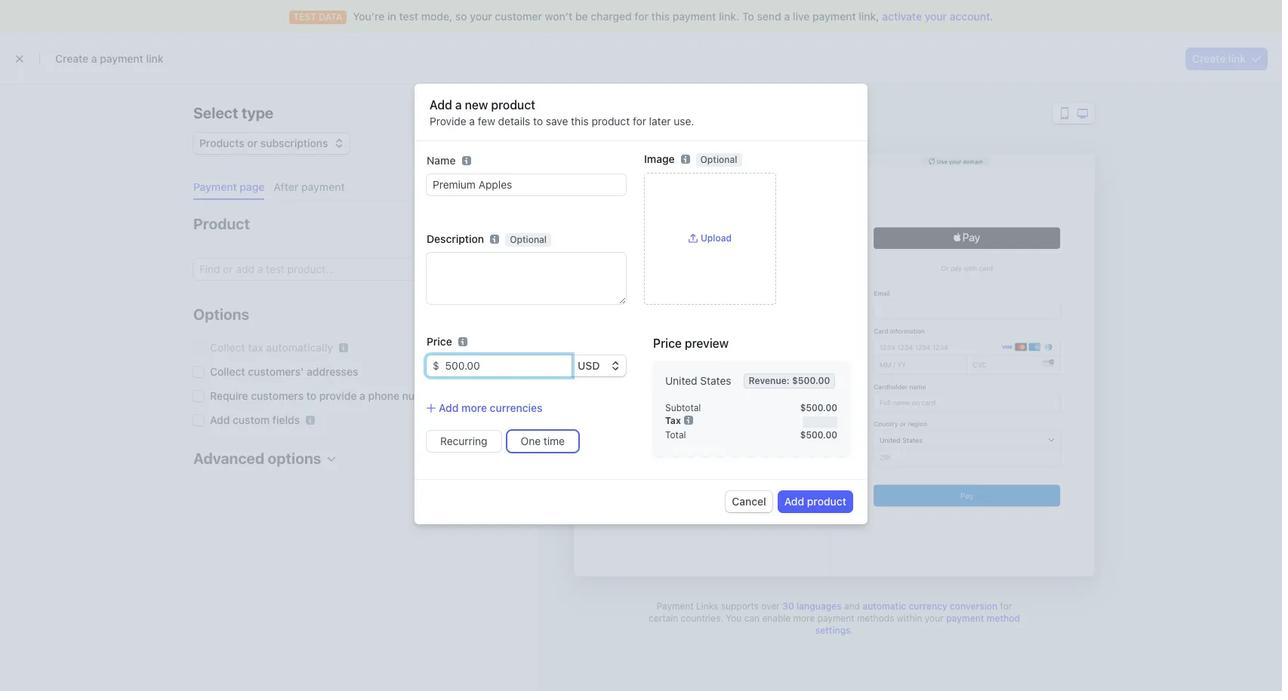 Task type: vqa. For each thing, say whether or not it's contained in the screenshot.
The "The" to the bottom
no



Task type: locate. For each thing, give the bounding box(es) containing it.
optional for description
[[510, 234, 547, 245]]

add down require
[[210, 414, 230, 427]]

customers
[[251, 390, 304, 403]]

your right so
[[470, 10, 492, 23]]

add inside add a new product provide a few details to save this product for later use.
[[430, 98, 452, 111]]

this right charged
[[652, 10, 670, 23]]

create link
[[1193, 52, 1246, 65]]

later
[[649, 115, 671, 127]]

0 vertical spatial collect
[[210, 341, 245, 354]]

your down the 'automatic currency conversion' link
[[925, 613, 944, 625]]

for up method
[[1000, 601, 1012, 613]]

more down 30 languages link
[[793, 613, 815, 625]]

0 vertical spatial optional
[[701, 154, 738, 165]]

your right use
[[949, 158, 962, 164]]

test
[[399, 10, 418, 23]]

for right charged
[[635, 10, 649, 23]]

0 vertical spatial .
[[990, 10, 994, 23]]

1 horizontal spatial price
[[653, 337, 682, 350]]

more
[[462, 402, 487, 414], [793, 613, 815, 625]]

0 vertical spatial to
[[533, 115, 543, 127]]

1 horizontal spatial this
[[652, 10, 670, 23]]

2 link from the left
[[1229, 52, 1246, 65]]

you're
[[353, 10, 385, 23]]

create
[[55, 52, 88, 65], [1193, 52, 1226, 65]]

be
[[576, 10, 588, 23]]

add inside payment page tab panel
[[210, 414, 230, 427]]

cancel button
[[726, 491, 772, 513]]

1 create from the left
[[55, 52, 88, 65]]

customer
[[495, 10, 542, 23]]

your right activate
[[925, 10, 947, 23]]

1 vertical spatial collect
[[210, 366, 245, 378]]

preview
[[574, 104, 631, 122]]

addresses
[[307, 366, 358, 378]]

2 vertical spatial for
[[1000, 601, 1012, 613]]

collect
[[210, 341, 245, 354], [210, 366, 245, 378]]

your inside for certain countries. you can enable more payment methods within your
[[925, 613, 944, 625]]

1 horizontal spatial optional
[[701, 154, 738, 165]]

price left preview
[[653, 337, 682, 350]]

phone
[[368, 390, 400, 403]]

number
[[402, 390, 441, 403]]

payment
[[673, 10, 716, 23], [813, 10, 856, 23], [100, 52, 143, 65], [301, 181, 345, 193], [818, 613, 855, 625], [946, 613, 984, 625]]

price up $
[[427, 335, 452, 348]]

0 horizontal spatial payment
[[193, 181, 237, 193]]

$500.00 for total
[[800, 429, 838, 441]]

create for create a payment link
[[55, 52, 88, 65]]

to inside payment page tab panel
[[306, 390, 317, 403]]

0 horizontal spatial link
[[146, 52, 164, 65]]

0 horizontal spatial price
[[427, 335, 452, 348]]

collect customers' addresses
[[210, 366, 358, 378]]

activate your account link
[[882, 10, 990, 23]]

1 collect from the top
[[210, 341, 245, 354]]

add product
[[785, 495, 847, 508]]

advanced
[[193, 450, 264, 468]]

domain
[[963, 158, 983, 164]]

1 horizontal spatial link
[[1229, 52, 1246, 65]]

product inside add product button
[[807, 495, 847, 508]]

payment inside for certain countries. you can enable more payment methods within your
[[818, 613, 855, 625]]

optional right image
[[701, 154, 738, 165]]

to left save
[[533, 115, 543, 127]]

1 vertical spatial payment
[[657, 601, 694, 613]]

more up the recurring
[[462, 402, 487, 414]]

options
[[193, 306, 249, 323]]

in
[[387, 10, 396, 23]]

options
[[268, 450, 321, 468]]

won't
[[545, 10, 573, 23]]

link inside button
[[1229, 52, 1246, 65]]

add for a
[[430, 98, 452, 111]]

payment for payment links supports over 30 languages and automatic currency conversion
[[657, 601, 694, 613]]

add product button
[[778, 491, 853, 513]]

2 vertical spatial $500.00
[[800, 429, 838, 441]]

usd button
[[572, 355, 626, 377]]

add more currencies button
[[427, 401, 543, 416]]

description
[[427, 232, 484, 245]]

your
[[470, 10, 492, 23], [925, 10, 947, 23], [949, 158, 962, 164], [925, 613, 944, 625]]

price for price
[[427, 335, 452, 348]]

1 horizontal spatial .
[[990, 10, 994, 23]]

0 horizontal spatial more
[[462, 402, 487, 414]]

use your domain
[[937, 158, 983, 164]]

this
[[652, 10, 670, 23], [571, 115, 589, 127]]

conversion
[[950, 601, 998, 613]]

this right save
[[571, 115, 589, 127]]

account
[[950, 10, 990, 23]]

2 collect from the top
[[210, 366, 245, 378]]

1 horizontal spatial to
[[533, 115, 543, 127]]

payment links supports over 30 languages and automatic currency conversion
[[657, 601, 998, 613]]

over
[[762, 601, 780, 613]]

0 vertical spatial more
[[462, 402, 487, 414]]

0 horizontal spatial to
[[306, 390, 317, 403]]

products or subscriptions
[[199, 137, 328, 150]]

add right the "cancel"
[[785, 495, 805, 508]]

2 create from the left
[[1193, 52, 1226, 65]]

0.00 text field
[[439, 355, 572, 377]]

for certain countries. you can enable more payment methods within your
[[649, 601, 1012, 625]]

2 horizontal spatial product
[[807, 495, 847, 508]]

1 horizontal spatial product
[[592, 115, 630, 127]]

fields
[[273, 414, 300, 427]]

revenue: $500.00
[[749, 375, 830, 386]]

products or subscriptions button
[[193, 130, 349, 154]]

0 vertical spatial payment
[[193, 181, 237, 193]]

None text field
[[427, 253, 626, 304]]

payment inside button
[[193, 181, 237, 193]]

payment page button
[[187, 175, 274, 200]]

use your domain button
[[921, 157, 991, 165]]

image
[[644, 152, 675, 165]]

collect up require
[[210, 366, 245, 378]]

0 horizontal spatial product
[[491, 98, 536, 111]]

for left later at the top of the page
[[633, 115, 646, 127]]

certain
[[649, 613, 678, 625]]

add up the recurring
[[439, 402, 459, 414]]

few
[[478, 115, 495, 127]]

to left provide
[[306, 390, 317, 403]]

custom
[[233, 414, 270, 427]]

1 vertical spatial optional
[[510, 234, 547, 245]]

optional down premium plan, sunglasses, etc. text field
[[510, 234, 547, 245]]

0 vertical spatial $500.00
[[792, 375, 830, 386]]

1 vertical spatial more
[[793, 613, 815, 625]]

1 vertical spatial to
[[306, 390, 317, 403]]

price preview
[[653, 337, 729, 350]]

30 languages link
[[783, 601, 842, 613]]

payment
[[193, 181, 237, 193], [657, 601, 694, 613]]

0 vertical spatial product
[[491, 98, 536, 111]]

1 horizontal spatial create
[[1193, 52, 1226, 65]]

optional for image
[[701, 154, 738, 165]]

payment left "page" in the left top of the page
[[193, 181, 237, 193]]

to inside add a new product provide a few details to save this product for later use.
[[533, 115, 543, 127]]

methods
[[857, 613, 895, 625]]

optional
[[701, 154, 738, 165], [510, 234, 547, 245]]

2 vertical spatial product
[[807, 495, 847, 508]]

1 horizontal spatial payment
[[657, 601, 694, 613]]

states
[[700, 374, 732, 387]]

live
[[793, 10, 810, 23]]

a
[[784, 10, 790, 23], [91, 52, 97, 65], [455, 98, 462, 111], [469, 115, 475, 127], [360, 390, 365, 403]]

collect tax automatically
[[210, 341, 333, 354]]

payment for payment page
[[193, 181, 237, 193]]

1 link from the left
[[146, 52, 164, 65]]

total
[[665, 429, 686, 441]]

customers'
[[248, 366, 304, 378]]

price
[[427, 335, 452, 348], [653, 337, 682, 350]]

$500.00
[[792, 375, 830, 386], [800, 402, 838, 414], [800, 429, 838, 441]]

advanced options
[[193, 450, 321, 468]]

after
[[274, 181, 299, 193]]

0 horizontal spatial optional
[[510, 234, 547, 245]]

1 vertical spatial $500.00
[[800, 402, 838, 414]]

upload
[[701, 233, 732, 244]]

collect for collect tax automatically
[[210, 341, 245, 354]]

0 vertical spatial this
[[652, 10, 670, 23]]

0 horizontal spatial this
[[571, 115, 589, 127]]

link,
[[859, 10, 880, 23]]

1 horizontal spatial more
[[793, 613, 815, 625]]

0 horizontal spatial create
[[55, 52, 88, 65]]

currency
[[909, 601, 948, 613]]

payment up certain
[[657, 601, 694, 613]]

1 vertical spatial this
[[571, 115, 589, 127]]

for
[[635, 10, 649, 23], [633, 115, 646, 127], [1000, 601, 1012, 613]]

1 vertical spatial for
[[633, 115, 646, 127]]

create inside button
[[1193, 52, 1226, 65]]

collect left tax
[[210, 341, 245, 354]]

payment link settings tab list
[[187, 175, 511, 200]]

for inside add a new product provide a few details to save this product for later use.
[[633, 115, 646, 127]]

add up provide
[[430, 98, 452, 111]]

charged
[[591, 10, 632, 23]]

0 horizontal spatial .
[[851, 625, 854, 637]]

add
[[430, 98, 452, 111], [439, 402, 459, 414], [210, 414, 230, 427], [785, 495, 805, 508]]

create link button
[[1187, 48, 1267, 69]]



Task type: describe. For each thing, give the bounding box(es) containing it.
to
[[742, 10, 754, 23]]

can
[[744, 613, 760, 625]]

automatic
[[863, 601, 906, 613]]

name
[[427, 154, 456, 167]]

collect for collect customers' addresses
[[210, 366, 245, 378]]

links
[[696, 601, 719, 613]]

method
[[987, 613, 1020, 625]]

payment method settings link
[[816, 613, 1020, 637]]

require
[[210, 390, 248, 403]]

1 vertical spatial .
[[851, 625, 854, 637]]

so
[[455, 10, 467, 23]]

add for product
[[785, 495, 805, 508]]

one
[[521, 435, 541, 448]]

info image
[[684, 416, 693, 425]]

add custom fields
[[210, 414, 300, 427]]

product
[[193, 215, 250, 233]]

or
[[247, 137, 258, 150]]

add for custom
[[210, 414, 230, 427]]

one time
[[521, 435, 565, 448]]

subtotal
[[665, 402, 701, 414]]

preview
[[685, 337, 729, 350]]

united states
[[665, 374, 732, 387]]

your inside the use your domain button
[[949, 158, 962, 164]]

settings
[[816, 625, 851, 637]]

save
[[546, 115, 568, 127]]

tax
[[665, 415, 681, 426]]

after payment
[[274, 181, 345, 193]]

select type
[[193, 104, 274, 122]]

require customers to provide a phone number
[[210, 390, 441, 403]]

payment page tab panel
[[181, 200, 511, 491]]

use
[[937, 158, 948, 164]]

you're in test mode, so your customer won't be charged for this payment link. to send a live payment link, activate your account .
[[353, 10, 994, 23]]

$500.00 for subtotal
[[800, 402, 838, 414]]

add for more
[[439, 402, 459, 414]]

add a new product provide a few details to save this product for later use.
[[430, 98, 694, 127]]

payment inside button
[[301, 181, 345, 193]]

within
[[897, 613, 923, 625]]

and
[[844, 601, 860, 613]]

for inside for certain countries. you can enable more payment methods within your
[[1000, 601, 1012, 613]]

tax
[[248, 341, 263, 354]]

a inside tab panel
[[360, 390, 365, 403]]

create a payment link
[[55, 52, 164, 65]]

you
[[726, 613, 742, 625]]

create for create link
[[1193, 52, 1226, 65]]

Premium Plan, sunglasses, etc. text field
[[427, 174, 626, 195]]

mode,
[[421, 10, 453, 23]]

automatic currency conversion link
[[863, 601, 998, 613]]

payment inside payment method settings
[[946, 613, 984, 625]]

link.
[[719, 10, 740, 23]]

revenue:
[[749, 375, 790, 386]]

products
[[199, 137, 245, 150]]

0 vertical spatial for
[[635, 10, 649, 23]]

currencies
[[490, 402, 543, 414]]

price for price preview
[[653, 337, 682, 350]]

united
[[665, 374, 698, 387]]

usd
[[578, 359, 600, 372]]

$
[[433, 359, 439, 372]]

cancel
[[732, 495, 766, 508]]

more inside for certain countries. you can enable more payment methods within your
[[793, 613, 815, 625]]

send
[[757, 10, 782, 23]]

supports
[[721, 601, 759, 613]]

30
[[783, 601, 794, 613]]

type
[[242, 104, 274, 122]]

advanced options button
[[187, 440, 336, 470]]

this inside add a new product provide a few details to save this product for later use.
[[571, 115, 589, 127]]

activate
[[882, 10, 922, 23]]

subscriptions
[[260, 137, 328, 150]]

page
[[240, 181, 265, 193]]

new
[[465, 98, 488, 111]]

automatically
[[266, 341, 333, 354]]

select
[[193, 104, 238, 122]]

upload button
[[689, 233, 732, 245]]

more inside add more currencies button
[[462, 402, 487, 414]]

after payment button
[[268, 175, 354, 200]]

details
[[498, 115, 530, 127]]

recurring
[[440, 435, 488, 448]]

buy.stripe.com
[[818, 158, 859, 164]]

payment page
[[193, 181, 265, 193]]

payment method settings
[[816, 613, 1020, 637]]

provide
[[319, 390, 357, 403]]

1 vertical spatial product
[[592, 115, 630, 127]]

$ button
[[427, 355, 439, 377]]



